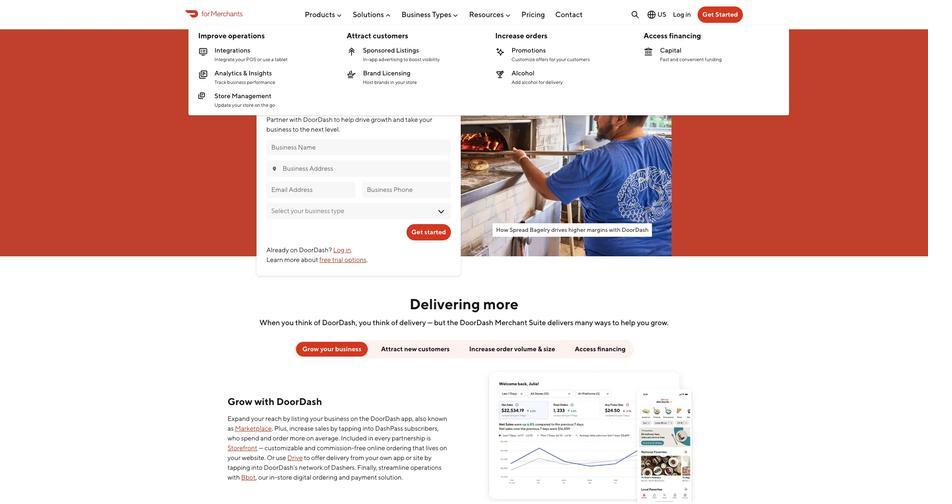 Task type: vqa. For each thing, say whether or not it's contained in the screenshot.
spend
yes



Task type: describe. For each thing, give the bounding box(es) containing it.
improve
[[198, 32, 227, 40]]

solutions
[[353, 10, 384, 19]]

analytics
[[215, 69, 242, 77]]

brand licensing host brands in your store
[[363, 69, 417, 85]]

and inside . plus, increase sales by tapping into dashpass subscribers, who spend and order more on average. included in every partnership is storefront
[[260, 435, 271, 442]]

2 horizontal spatial .
[[366, 256, 368, 264]]

take
[[405, 116, 418, 123]]

doordash inside partner with doordash to help drive growth and take your business to the next level.
[[303, 116, 333, 123]]

your inside the to offer delivery from your own app or site by tapping into doordash's network of dashers. finally, streamline operations with
[[365, 454, 379, 462]]

business inside expand your reach by listing your business on the doordash app, also known as
[[324, 415, 349, 423]]

bbot , our in-store digital ordering and payment solution.
[[241, 474, 403, 482]]

dashpass
[[375, 425, 403, 433]]

delivering more
[[410, 295, 518, 313]]

app inside the to offer delivery from your own app or site by tapping into doordash's network of dashers. finally, streamline operations with
[[393, 454, 405, 462]]

get started
[[411, 228, 446, 236]]

for left merchants
[[201, 9, 209, 18]]

operations inside the to offer delivery from your own app or site by tapping into doordash's network of dashers. finally, streamline operations with
[[410, 464, 442, 472]]

by inside expand your reach by listing your business on the doordash app, also known as
[[283, 415, 290, 423]]

growth
[[371, 116, 392, 123]]

on inside expand your reach by listing your business on the doordash app, also known as
[[350, 415, 358, 423]]

pos
[[246, 56, 256, 62]]

contact
[[555, 10, 583, 19]]

order inside . plus, increase sales by tapping into dashpass subscribers, who spend and order more on average. included in every partnership is storefront
[[273, 435, 289, 442]]

types
[[432, 10, 451, 19]]

1 vertical spatial log in link
[[333, 246, 351, 254]]

1 you from the left
[[281, 318, 294, 327]]

increase for increase order volume & size
[[469, 345, 495, 353]]

streamline
[[379, 464, 409, 472]]

the inside expand your reach by listing your business on the doordash app, also known as
[[359, 415, 369, 423]]

known
[[428, 415, 447, 423]]

to right up
[[364, 99, 372, 110]]

grow for grow your business
[[302, 345, 319, 353]]

drive
[[355, 116, 370, 123]]

cooking line image
[[347, 70, 356, 80]]

in inside brand licensing host brands in your store
[[390, 79, 394, 85]]

by inside . plus, increase sales by tapping into dashpass subscribers, who spend and order more on average. included in every partnership is storefront
[[330, 425, 338, 433]]

ways
[[595, 318, 611, 327]]

log inside already on doordash? log in . learn more about free trial options .
[[333, 246, 344, 254]]

pricing
[[521, 10, 545, 19]]

location pin image
[[271, 165, 278, 172]]

every
[[375, 435, 391, 442]]

convenient
[[679, 56, 704, 62]]

learn
[[266, 256, 283, 264]]

increase for increase orders
[[495, 32, 524, 40]]

business inside button
[[335, 345, 361, 353]]

0 vertical spatial access financing
[[644, 32, 701, 40]]

2 horizontal spatial of
[[391, 318, 398, 327]]

pricing link
[[521, 7, 545, 22]]

commissions
[[282, 99, 335, 110]]

about
[[301, 256, 318, 264]]

ordering for and
[[313, 474, 337, 482]]

doordash inside expand your reach by listing your business on the doordash app, also known as
[[370, 415, 400, 423]]

app inside sponsored listings in-app advertising to boost visibility
[[369, 56, 378, 62]]

— customizable and commission-free online ordering that lives on your website. or use
[[228, 444, 447, 462]]

your inside store management update your store on the go
[[232, 102, 242, 108]]

business
[[402, 10, 431, 19]]

for inside "promotions customize offers for your customers"
[[549, 56, 555, 62]]

store inside brand licensing host brands in your store
[[406, 79, 417, 85]]

marketplace link
[[235, 425, 272, 433]]

arrow double up image
[[347, 47, 356, 57]]

alcohol add alcohol for delivery
[[512, 69, 563, 85]]

options
[[345, 256, 366, 264]]

your inside partner with doordash to help drive growth and take your business to the next level.
[[419, 116, 432, 123]]

grow for grow with doordash
[[228, 396, 252, 407]]

improve operations
[[198, 32, 265, 40]]

in inside . plus, increase sales by tapping into dashpass subscribers, who spend and order more on average. included in every partnership is storefront
[[368, 435, 373, 442]]

partner
[[266, 116, 288, 123]]

suite
[[529, 318, 546, 327]]

integrations integrate your pos or use a tablet
[[215, 46, 288, 62]]

capital fast and convenient funding
[[660, 46, 722, 62]]

to right ways
[[612, 318, 619, 327]]

capital
[[660, 46, 682, 54]]

business types
[[402, 10, 451, 19]]

into inside the to offer delivery from your own app or site by tapping into doordash's network of dashers. finally, streamline operations with
[[251, 464, 263, 472]]

plus,
[[274, 425, 288, 433]]

delivers
[[548, 318, 573, 327]]

products link
[[305, 7, 342, 22]]

and inside — customizable and commission-free online ordering that lives on your website. or use
[[304, 444, 316, 452]]

business types link
[[402, 7, 459, 22]]

doordash?
[[299, 246, 332, 254]]

up
[[351, 99, 362, 110]]

for merchants link
[[185, 8, 243, 19]]

a
[[271, 56, 274, 62]]

free inside already on doordash? log in . learn more about free trial options .
[[319, 256, 331, 264]]

grow your business
[[302, 345, 361, 353]]

0 vertical spatial access
[[644, 32, 668, 40]]

with up reach
[[254, 396, 274, 407]]

menu edit line image
[[198, 93, 208, 102]]

help inside partner with doordash to help drive growth and take your business to the next level.
[[341, 116, 354, 123]]

your inside "promotions customize offers for your customers"
[[556, 56, 566, 62]]

promotions
[[512, 46, 546, 54]]

dashers.
[[331, 464, 356, 472]]

use inside — customizable and commission-free online ordering that lives on your website. or use
[[276, 454, 286, 462]]

access inside button
[[575, 345, 596, 353]]

how spread bagelry drives higher margins with doordash
[[496, 226, 649, 233]]

and down dashers.
[[339, 474, 350, 482]]

subscribers,
[[404, 425, 439, 433]]

that
[[413, 444, 425, 452]]

business inside analytics & insights track business performance
[[227, 79, 246, 85]]

unlock
[[257, 37, 311, 56]]

to inside the to offer delivery from your own app or site by tapping into doordash's network of dashers. finally, streamline operations with
[[304, 454, 310, 462]]

increase order volume & size button
[[463, 342, 562, 357]]

partnership
[[392, 435, 425, 442]]

your inside brand licensing host brands in your store
[[395, 79, 405, 85]]

& inside button
[[538, 345, 542, 353]]

to left next
[[293, 125, 299, 133]]

free trial options link
[[319, 256, 366, 264]]

in-
[[269, 474, 277, 482]]

lives
[[426, 444, 438, 452]]

tablet
[[275, 56, 288, 62]]

listings
[[396, 46, 419, 54]]

drive link
[[287, 454, 303, 462]]

use inside integrations integrate your pos or use a tablet
[[263, 56, 270, 62]]

many
[[575, 318, 593, 327]]

customize
[[512, 56, 535, 62]]

more inside unlock more profits with doordash
[[314, 37, 353, 56]]

the inside partner with doordash to help drive growth and take your business to the next level.
[[300, 125, 310, 133]]

increase orders
[[495, 32, 548, 40]]

attract for attract customers
[[347, 32, 371, 40]]

bagelry
[[530, 226, 550, 233]]

of inside the to offer delivery from your own app or site by tapping into doordash's network of dashers. finally, streamline operations with
[[324, 464, 330, 472]]

offers
[[536, 56, 548, 62]]

when you think of doordash, you think of delivery — but the doordash merchant suite delivers many ways to help you grow.
[[259, 318, 669, 327]]

0 vertical spatial operations
[[228, 32, 265, 40]]

go
[[269, 102, 275, 108]]

delivery inside the to offer delivery from your own app or site by tapping into doordash's network of dashers. finally, streamline operations with
[[326, 454, 349, 462]]

when
[[259, 318, 280, 327]]

grow with doordash
[[228, 396, 322, 407]]

your inside integrations integrate your pos or use a tablet
[[236, 56, 245, 62]]

0 vertical spatial customers
[[373, 32, 408, 40]]

expand
[[228, 415, 250, 423]]

partner with doordash to help drive growth and take your business to the next level.
[[266, 116, 432, 133]]

store for bbot , our in-store digital ordering and payment solution.
[[277, 474, 292, 482]]

access financing inside button
[[575, 345, 626, 353]]

sales
[[315, 425, 329, 433]]

30
[[374, 99, 386, 110]]

add
[[512, 79, 521, 85]]

& inside analytics & insights track business performance
[[243, 69, 247, 77]]

from
[[350, 454, 364, 462]]

the right but
[[447, 318, 458, 327]]

app,
[[401, 415, 414, 423]]

1 horizontal spatial log in link
[[673, 11, 691, 18]]

more inside . plus, increase sales by tapping into dashpass subscribers, who spend and order more on average. included in every partnership is storefront
[[290, 435, 305, 442]]

doordash down delivering more
[[460, 318, 493, 327]]

chevron right tab panel
[[214, 365, 714, 502]]



Task type: locate. For each thing, give the bounding box(es) containing it.
alcohol
[[522, 79, 538, 85]]

by up average.
[[330, 425, 338, 433]]

doordash up 0% commissions for up to 30 days
[[293, 55, 369, 75]]

or
[[257, 56, 262, 62], [406, 454, 412, 462]]

on inside — customizable and commission-free online ordering that lives on your website. or use
[[440, 444, 447, 452]]

1 vertical spatial app
[[393, 454, 405, 462]]

app down sponsored
[[369, 56, 378, 62]]

merchant
[[495, 318, 527, 327]]

and left take at the left top of the page
[[393, 116, 404, 123]]

customers right new
[[418, 345, 450, 353]]

average.
[[315, 435, 340, 442]]

1 vertical spatial log
[[333, 246, 344, 254]]

new
[[404, 345, 417, 353]]

attract up "arrow double up" icon
[[347, 32, 371, 40]]

for right alcohol
[[539, 79, 545, 85]]

0 vertical spatial help
[[341, 116, 354, 123]]

get for get started
[[411, 228, 423, 236]]

1 horizontal spatial attract
[[381, 345, 403, 353]]

1 horizontal spatial of
[[324, 464, 330, 472]]

2 horizontal spatial store
[[406, 79, 417, 85]]

your inside — customizable and commission-free online ordering that lives on your website. or use
[[228, 454, 241, 462]]

0 vertical spatial —
[[427, 318, 433, 327]]

0 vertical spatial use
[[263, 56, 270, 62]]

tapping up bbot link
[[228, 464, 250, 472]]

advertising
[[379, 56, 403, 62]]

0 horizontal spatial of
[[314, 318, 321, 327]]

spread
[[510, 226, 529, 233]]

orders
[[526, 32, 548, 40]]

. up the 'options'
[[351, 246, 352, 254]]

to inside sponsored listings in-app advertising to boost visibility
[[404, 56, 408, 62]]

.
[[351, 246, 352, 254], [366, 256, 368, 264], [272, 425, 273, 433]]

ordering down the "network"
[[313, 474, 337, 482]]

0 horizontal spatial operations
[[228, 32, 265, 40]]

1 vertical spatial access
[[575, 345, 596, 353]]

access up money bank icon
[[644, 32, 668, 40]]

alcohol line image
[[495, 70, 505, 80]]

your inside button
[[320, 345, 334, 353]]

0 horizontal spatial &
[[243, 69, 247, 77]]

how spread bagelry drives higher margins with doordash link
[[493, 223, 652, 237]]

0 horizontal spatial customers
[[373, 32, 408, 40]]

brands
[[374, 79, 389, 85]]

1 vertical spatial or
[[406, 454, 412, 462]]

store
[[406, 79, 417, 85], [243, 102, 254, 108], [277, 474, 292, 482]]

0 vertical spatial by
[[283, 415, 290, 423]]

1 horizontal spatial tapping
[[339, 425, 361, 433]]

0 vertical spatial log
[[673, 11, 684, 18]]

2 vertical spatial by
[[424, 454, 432, 462]]

network
[[299, 464, 323, 472]]

1 horizontal spatial think
[[373, 318, 390, 327]]

1 horizontal spatial by
[[330, 425, 338, 433]]

1 vertical spatial into
[[251, 464, 263, 472]]

log in link right us
[[673, 11, 691, 18]]

Business Address text field
[[283, 164, 446, 173]]

0 horizontal spatial log
[[333, 246, 344, 254]]

into up included at bottom
[[363, 425, 374, 433]]

dashboard line image
[[198, 70, 208, 80]]

the inside store management update your store on the go
[[261, 102, 269, 108]]

your down 'online'
[[365, 454, 379, 462]]

log in link up free trial options link
[[333, 246, 351, 254]]

and
[[670, 56, 678, 62], [393, 116, 404, 123], [260, 435, 271, 442], [304, 444, 316, 452], [339, 474, 350, 482]]

1 horizontal spatial store
[[277, 474, 292, 482]]

1 horizontal spatial financing
[[669, 32, 701, 40]]

1 horizontal spatial log
[[673, 11, 684, 18]]

0 horizontal spatial grow
[[228, 396, 252, 407]]

ordering down partnership
[[386, 444, 411, 452]]

and right spend
[[260, 435, 271, 442]]

tapping up included at bottom
[[339, 425, 361, 433]]

for merchants
[[201, 9, 243, 18]]

1 vertical spatial access financing
[[575, 345, 626, 353]]

and down capital
[[670, 56, 678, 62]]

business down analytics
[[227, 79, 246, 85]]

0 vertical spatial order
[[496, 345, 513, 353]]

0 horizontal spatial store
[[243, 102, 254, 108]]

on right the already
[[290, 246, 298, 254]]

insights
[[249, 69, 272, 77]]

. left plus,
[[272, 425, 273, 433]]

2 vertical spatial customers
[[418, 345, 450, 353]]

0 horizontal spatial get
[[411, 228, 423, 236]]

bbot link
[[241, 474, 256, 482]]

0 vertical spatial .
[[351, 246, 352, 254]]

store
[[215, 92, 230, 100]]

for right offers
[[549, 56, 555, 62]]

of left the doordash,
[[314, 318, 321, 327]]

2 horizontal spatial you
[[637, 318, 649, 327]]

into inside . plus, increase sales by tapping into dashpass subscribers, who spend and order more on average. included in every partnership is storefront
[[363, 425, 374, 433]]

money bank image
[[644, 47, 653, 57]]

1 horizontal spatial free
[[354, 444, 366, 452]]

1 vertical spatial attract
[[381, 345, 403, 353]]

access financing up capital
[[644, 32, 701, 40]]

promo line image
[[495, 47, 505, 57]]

increase down when you think of doordash, you think of delivery — but the doordash merchant suite delivers many ways to help you grow.
[[469, 345, 495, 353]]

device pos line image
[[198, 47, 208, 57]]

grow inside chevron right tab panel
[[228, 396, 252, 407]]

grow.
[[651, 318, 669, 327]]

more inside already on doordash? log in . learn more about free trial options .
[[284, 256, 300, 264]]

website.
[[242, 454, 266, 462]]

2 you from the left
[[359, 318, 371, 327]]

on down management
[[255, 102, 260, 108]]

volume
[[514, 345, 537, 353]]

with
[[257, 55, 290, 75], [289, 116, 302, 123], [609, 226, 621, 233], [254, 396, 274, 407], [228, 474, 240, 482]]

the left go
[[261, 102, 269, 108]]

your down the doordash,
[[320, 345, 334, 353]]

offer
[[311, 454, 325, 462]]

profits
[[357, 37, 407, 56]]

more down products link
[[314, 37, 353, 56]]

in right us
[[686, 11, 691, 18]]

to up level.
[[334, 116, 340, 123]]

for inside alcohol add alcohol for delivery
[[539, 79, 545, 85]]

grow with doordash tab list
[[214, 340, 714, 502]]

financing up capital fast and convenient funding
[[669, 32, 701, 40]]

grow inside button
[[302, 345, 319, 353]]

0 horizontal spatial use
[[263, 56, 270, 62]]

— inside — customizable and commission-free online ordering that lives on your website. or use
[[259, 444, 263, 452]]

0 horizontal spatial help
[[341, 116, 354, 123]]

Business Phone text field
[[367, 185, 446, 194]]

delivery down commission-
[[326, 454, 349, 462]]

your down storefront
[[228, 454, 241, 462]]

free left trial
[[319, 256, 331, 264]]

0 horizontal spatial .
[[272, 425, 273, 433]]

1 vertical spatial —
[[259, 444, 263, 452]]

doordash,
[[322, 318, 357, 327]]

access financing down ways
[[575, 345, 626, 353]]

integrate
[[215, 56, 235, 62]]

promotions customize offers for your customers
[[512, 46, 590, 62]]

in inside already on doordash? log in . learn more about free trial options .
[[346, 246, 351, 254]]

tapping inside the to offer delivery from your own app or site by tapping into doordash's network of dashers. finally, streamline operations with
[[228, 464, 250, 472]]

tapping inside . plus, increase sales by tapping into dashpass subscribers, who spend and order more on average. included in every partnership is storefront
[[339, 425, 361, 433]]

2 think from the left
[[373, 318, 390, 327]]

in up free trial options link
[[346, 246, 351, 254]]

0 horizontal spatial —
[[259, 444, 263, 452]]

and inside capital fast and convenient funding
[[670, 56, 678, 62]]

host
[[363, 79, 373, 85]]

1 horizontal spatial order
[[496, 345, 513, 353]]

1 horizontal spatial access financing
[[644, 32, 701, 40]]

0 vertical spatial financing
[[669, 32, 701, 40]]

& left insights
[[243, 69, 247, 77]]

by inside the to offer delivery from your own app or site by tapping into doordash's network of dashers. finally, streamline operations with
[[424, 454, 432, 462]]

delivering
[[410, 295, 480, 313]]

0 horizontal spatial ordering
[[313, 474, 337, 482]]

doordash up next
[[303, 116, 333, 123]]

operations
[[228, 32, 265, 40], [410, 464, 442, 472]]

1 horizontal spatial access
[[644, 32, 668, 40]]

doordash up listing
[[276, 396, 322, 407]]

your up sales
[[310, 415, 323, 423]]

attract inside attract new customers button
[[381, 345, 403, 353]]

attract new customers
[[381, 345, 450, 353]]

doordash
[[293, 55, 369, 75], [303, 116, 333, 123], [622, 226, 649, 233], [460, 318, 493, 327], [276, 396, 322, 407], [370, 415, 400, 423]]

with up performance
[[257, 55, 290, 75]]

in up 'online'
[[368, 435, 373, 442]]

merchants
[[210, 9, 243, 18]]

more right learn
[[284, 256, 300, 264]]

the left next
[[300, 125, 310, 133]]

1 horizontal spatial customers
[[418, 345, 450, 353]]

0 horizontal spatial financing
[[597, 345, 626, 353]]

help right ways
[[621, 318, 636, 327]]

use left a
[[263, 56, 270, 62]]

Business Name text field
[[271, 143, 446, 152]]

delivery right alcohol
[[546, 79, 563, 85]]

0 vertical spatial into
[[363, 425, 374, 433]]

fast
[[660, 56, 669, 62]]

help left drive
[[341, 116, 354, 123]]

attract left new
[[381, 345, 403, 353]]

business down the doordash,
[[335, 345, 361, 353]]

1 horizontal spatial operations
[[410, 464, 442, 472]]

track
[[215, 79, 226, 85]]

doordash inside unlock more profits with doordash
[[293, 55, 369, 75]]

and inside partner with doordash to help drive growth and take your business to the next level.
[[393, 116, 404, 123]]

globe line image
[[647, 10, 657, 20]]

to
[[404, 56, 408, 62], [364, 99, 372, 110], [334, 116, 340, 123], [293, 125, 299, 133], [612, 318, 619, 327], [304, 454, 310, 462]]

store inside store management update your store on the go
[[243, 102, 254, 108]]

doordash up "dashpass"
[[370, 415, 400, 423]]

own
[[380, 454, 392, 462]]

with inside the to offer delivery from your own app or site by tapping into doordash's network of dashers. finally, streamline operations with
[[228, 474, 240, 482]]

1 vertical spatial increase
[[469, 345, 495, 353]]

you right the doordash,
[[359, 318, 371, 327]]

or right pos
[[257, 56, 262, 62]]

financing
[[669, 32, 701, 40], [597, 345, 626, 353]]

and up offer
[[304, 444, 316, 452]]

0 vertical spatial grow
[[302, 345, 319, 353]]

management
[[232, 92, 271, 100]]

1 vertical spatial customers
[[567, 56, 590, 62]]

1 vertical spatial &
[[538, 345, 542, 353]]

next
[[311, 125, 324, 133]]

more down increase
[[290, 435, 305, 442]]

help
[[341, 116, 354, 123], [621, 318, 636, 327]]

to down listings
[[404, 56, 408, 62]]

1 horizontal spatial get
[[702, 11, 714, 18]]

1 horizontal spatial —
[[427, 318, 433, 327]]

increase
[[495, 32, 524, 40], [469, 345, 495, 353]]

store for store management update your store on the go
[[243, 102, 254, 108]]

attract for attract new customers
[[381, 345, 403, 353]]

app up streamline
[[393, 454, 405, 462]]

1 horizontal spatial into
[[363, 425, 374, 433]]

0 horizontal spatial app
[[369, 56, 378, 62]]

increase up promo line icon
[[495, 32, 524, 40]]

update
[[215, 102, 231, 108]]

you left grow.
[[637, 318, 649, 327]]

0 horizontal spatial into
[[251, 464, 263, 472]]

brand
[[363, 69, 381, 77]]

finally,
[[357, 464, 377, 472]]

operations up integrations integrate your pos or use a tablet
[[228, 32, 265, 40]]

the up included at bottom
[[359, 415, 369, 423]]

with right partner
[[289, 116, 302, 123]]

0 vertical spatial free
[[319, 256, 331, 264]]

—
[[427, 318, 433, 327], [259, 444, 263, 452]]

Email Address email field
[[271, 185, 351, 194]]

the
[[261, 102, 269, 108], [300, 125, 310, 133], [447, 318, 458, 327], [359, 415, 369, 423]]

online
[[367, 444, 385, 452]]

1 vertical spatial grow
[[228, 396, 252, 407]]

1 vertical spatial help
[[621, 318, 636, 327]]

or inside integrations integrate your pos or use a tablet
[[257, 56, 262, 62]]

on inside already on doordash? log in . learn more about free trial options .
[[290, 246, 298, 254]]

get started button
[[406, 224, 451, 240]]

licensing
[[382, 69, 411, 77]]

access financing
[[644, 32, 701, 40], [575, 345, 626, 353]]

margins
[[587, 226, 608, 233]]

— up website.
[[259, 444, 263, 452]]

— left but
[[427, 318, 433, 327]]

on inside . plus, increase sales by tapping into dashpass subscribers, who spend and order more on average. included in every partnership is storefront
[[306, 435, 314, 442]]

0 vertical spatial attract
[[347, 32, 371, 40]]

financing down ways
[[597, 345, 626, 353]]

who
[[228, 435, 240, 442]]

1 horizontal spatial or
[[406, 454, 412, 462]]

storefront
[[228, 444, 257, 452]]

1 vertical spatial delivery
[[399, 318, 426, 327]]

2 vertical spatial .
[[272, 425, 273, 433]]

0 vertical spatial log in link
[[673, 11, 691, 18]]

your right offers
[[556, 56, 566, 62]]

1 horizontal spatial help
[[621, 318, 636, 327]]

free up from
[[354, 444, 366, 452]]

delivery inside alcohol add alcohol for delivery
[[546, 79, 563, 85]]

use up the doordash's
[[276, 454, 286, 462]]

1 horizontal spatial delivery
[[399, 318, 426, 327]]

1 vertical spatial order
[[273, 435, 289, 442]]

your left pos
[[236, 56, 245, 62]]

of up bbot , our in-store digital ordering and payment solution. on the bottom of page
[[324, 464, 330, 472]]

1 horizontal spatial .
[[351, 246, 352, 254]]

expand your reach by listing your business on the doordash app, also known as
[[228, 415, 447, 433]]

0 horizontal spatial access financing
[[575, 345, 626, 353]]

into up ,
[[251, 464, 263, 472]]

access
[[644, 32, 668, 40], [575, 345, 596, 353]]

free inside — customizable and commission-free online ordering that lives on your website. or use
[[354, 444, 366, 452]]

1 horizontal spatial app
[[393, 454, 405, 462]]

solution.
[[378, 474, 403, 482]]

your down licensing
[[395, 79, 405, 85]]

with inside partner with doordash to help drive growth and take your business to the next level.
[[289, 116, 302, 123]]

products
[[305, 10, 335, 19]]

digital
[[293, 474, 311, 482]]

in down licensing
[[390, 79, 394, 85]]

your up marketplace
[[251, 415, 264, 423]]

0 vertical spatial &
[[243, 69, 247, 77]]

2 horizontal spatial by
[[424, 454, 432, 462]]

0 horizontal spatial think
[[295, 318, 312, 327]]

also
[[415, 415, 427, 423]]

integrations
[[215, 46, 250, 54]]

get for get started
[[702, 11, 714, 18]]

spread bagelry image
[[425, 36, 671, 256]]

commission-
[[317, 444, 354, 452]]

1 horizontal spatial you
[[359, 318, 371, 327]]

contact link
[[555, 7, 583, 22]]

0 vertical spatial ordering
[[386, 444, 411, 452]]

of up attract new customers
[[391, 318, 398, 327]]

already
[[266, 246, 289, 254]]

2 horizontal spatial customers
[[567, 56, 590, 62]]

by
[[283, 415, 290, 423], [330, 425, 338, 433], [424, 454, 432, 462]]

think
[[295, 318, 312, 327], [373, 318, 390, 327]]

business up sales
[[324, 415, 349, 423]]

with left bbot
[[228, 474, 240, 482]]

with inside unlock more profits with doordash
[[257, 55, 290, 75]]

0 horizontal spatial you
[[281, 318, 294, 327]]

bbot
[[241, 474, 256, 482]]

more up merchant
[[483, 295, 518, 313]]

& left size
[[538, 345, 542, 353]]

customers right offers
[[567, 56, 590, 62]]

order inside 'increase order volume & size' button
[[496, 345, 513, 353]]

in
[[686, 11, 691, 18], [390, 79, 394, 85], [346, 246, 351, 254], [368, 435, 373, 442]]

on up included at bottom
[[350, 415, 358, 423]]

1 horizontal spatial &
[[538, 345, 542, 353]]

1 vertical spatial store
[[243, 102, 254, 108]]

0 vertical spatial increase
[[495, 32, 524, 40]]

3 you from the left
[[637, 318, 649, 327]]

1 vertical spatial operations
[[410, 464, 442, 472]]

order down plus,
[[273, 435, 289, 442]]

or left site
[[406, 454, 412, 462]]

as
[[228, 425, 234, 433]]

increase
[[289, 425, 314, 433]]

use
[[263, 56, 270, 62], [276, 454, 286, 462]]

order left volume
[[496, 345, 513, 353]]

store inside chevron right tab panel
[[277, 474, 292, 482]]

tapping
[[339, 425, 361, 433], [228, 464, 250, 472]]

insights you can use image
[[480, 365, 701, 502]]

by right site
[[424, 454, 432, 462]]

on right the lives
[[440, 444, 447, 452]]

store down licensing
[[406, 79, 417, 85]]

your
[[236, 56, 245, 62], [556, 56, 566, 62], [395, 79, 405, 85], [232, 102, 242, 108], [419, 116, 432, 123], [320, 345, 334, 353], [251, 415, 264, 423], [310, 415, 323, 423], [228, 454, 241, 462], [365, 454, 379, 462]]

0 horizontal spatial log in link
[[333, 246, 351, 254]]

0 vertical spatial get
[[702, 11, 714, 18]]

business inside partner with doordash to help drive growth and take your business to the next level.
[[266, 125, 291, 133]]

delivery
[[546, 79, 563, 85], [399, 318, 426, 327], [326, 454, 349, 462]]

. inside . plus, increase sales by tapping into dashpass subscribers, who spend and order more on average. included in every partnership is storefront
[[272, 425, 273, 433]]

log right us
[[673, 11, 684, 18]]

us
[[657, 11, 666, 18]]

unlock more profits with doordash
[[257, 37, 407, 75]]

customers inside "promotions customize offers for your customers"
[[567, 56, 590, 62]]

get started button
[[697, 7, 743, 23]]

for left up
[[337, 99, 349, 110]]

0 horizontal spatial tapping
[[228, 464, 250, 472]]

on inside store management update your store on the go
[[255, 102, 260, 108]]

with right margins
[[609, 226, 621, 233]]

0 horizontal spatial access
[[575, 345, 596, 353]]

1 vertical spatial free
[[354, 444, 366, 452]]

1 vertical spatial by
[[330, 425, 338, 433]]

ordering for that
[[386, 444, 411, 452]]

increase inside button
[[469, 345, 495, 353]]

1 vertical spatial get
[[411, 228, 423, 236]]

or inside the to offer delivery from your own app or site by tapping into doordash's network of dashers. finally, streamline operations with
[[406, 454, 412, 462]]

your right take at the left top of the page
[[419, 116, 432, 123]]

1 think from the left
[[295, 318, 312, 327]]

delivery up new
[[399, 318, 426, 327]]

doordash right margins
[[622, 226, 649, 233]]

0 horizontal spatial delivery
[[326, 454, 349, 462]]

financing inside button
[[597, 345, 626, 353]]

customers inside button
[[418, 345, 450, 353]]

ordering inside — customizable and commission-free online ordering that lives on your website. or use
[[386, 444, 411, 452]]

0 horizontal spatial or
[[257, 56, 262, 62]]

1 vertical spatial tapping
[[228, 464, 250, 472]]

funding
[[705, 56, 722, 62]]



